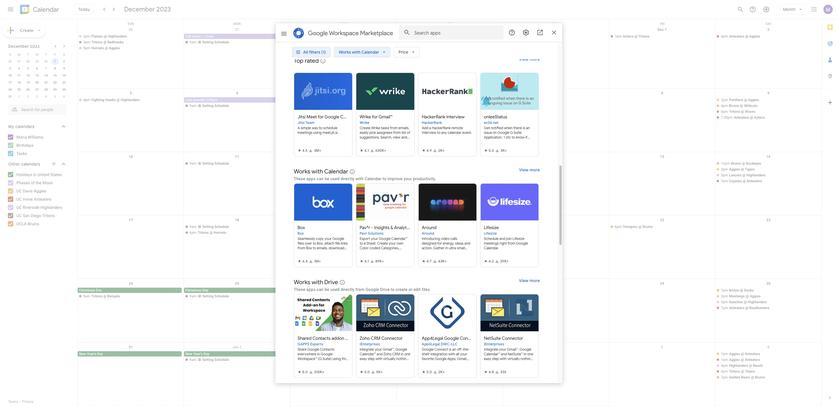 Task type: locate. For each thing, give the bounding box(es) containing it.
highlanders
[[108, 34, 127, 38], [517, 40, 536, 44], [121, 98, 140, 102], [410, 104, 429, 108], [747, 173, 766, 177], [40, 205, 62, 210], [534, 225, 553, 229], [517, 294, 536, 298], [517, 300, 536, 304], [748, 300, 767, 304], [532, 352, 551, 356], [532, 364, 551, 368], [729, 364, 748, 368]]

calendars inside dropdown button
[[15, 124, 34, 129]]

cell
[[78, 34, 184, 51], [184, 34, 290, 51], [503, 34, 609, 51], [184, 97, 290, 121], [396, 97, 503, 121], [503, 97, 609, 121], [609, 97, 715, 121], [715, 97, 822, 121], [78, 161, 184, 184], [290, 161, 396, 184], [396, 161, 503, 184], [503, 161, 609, 184], [609, 161, 715, 184], [715, 161, 822, 184], [78, 224, 184, 242], [184, 224, 290, 242], [290, 224, 397, 242], [396, 224, 503, 242], [503, 224, 609, 242], [78, 288, 184, 317], [184, 288, 290, 317], [396, 288, 503, 317], [503, 288, 609, 317], [609, 288, 715, 317], [715, 288, 822, 317], [184, 351, 290, 381], [290, 351, 396, 381], [396, 351, 503, 381], [503, 351, 609, 381], [609, 351, 715, 381], [715, 351, 822, 381]]

moon
[[192, 34, 201, 38], [298, 288, 307, 293]]

new inside new year's day button
[[185, 352, 192, 356]]

t up november 28 "element"
[[27, 53, 29, 56]]

1 horizontal spatial 28
[[44, 88, 48, 91]]

full moon 1:16am button
[[184, 34, 288, 39]]

11 inside 'element'
[[17, 74, 21, 77]]

1 1pm aggies @ anteaters from the top
[[721, 352, 760, 356]]

moon for 1:16am
[[192, 34, 201, 38]]

calendars
[[15, 124, 34, 129], [21, 161, 40, 167]]

quarter left the 9:49pm
[[193, 98, 205, 102]]

1 vertical spatial last
[[398, 352, 405, 356]]

christmas inside 'button'
[[185, 288, 202, 293]]

22 element
[[52, 79, 59, 86]]

quarter up cardinal
[[406, 352, 417, 356]]

2 right 1 cell
[[63, 60, 65, 63]]

1 vertical spatial moon
[[298, 288, 307, 293]]

tasks
[[16, 151, 27, 156]]

1 horizontal spatial quarter
[[300, 225, 311, 229]]

6pm tigers @ tritons
[[296, 98, 330, 102]]

full for full moon 4:33pm
[[292, 288, 297, 293]]

1:16am
[[202, 34, 214, 38]]

1 schedule from the top
[[214, 40, 229, 44]]

bruins down uc san diego tritons
[[28, 222, 39, 226]]

19 up first quarter 10:39am button
[[341, 218, 345, 222]]

9:49pm
[[205, 98, 217, 102]]

7:30pm down 6pm tritons @ waves
[[721, 115, 733, 119]]

0 vertical spatial 8
[[54, 67, 56, 70]]

1 year's from the left
[[87, 352, 96, 356]]

s right 'f'
[[63, 53, 65, 56]]

1pm up 2pm mustangs @ aggies
[[721, 288, 728, 293]]

december up sun
[[124, 5, 155, 13]]

31 up new year's eve button
[[129, 345, 133, 349]]

schedule for 25
[[214, 294, 229, 298]]

beavers up the 8pm highlanders @ bruins at the right
[[532, 34, 545, 38]]

0 horizontal spatial 23
[[62, 81, 66, 84]]

5pm left lancers
[[721, 173, 728, 177]]

7:30pm up "6pm cardinal @ bruins"
[[418, 352, 430, 356]]

1 horizontal spatial 25
[[235, 282, 239, 286]]

19 element
[[25, 79, 32, 86]]

0 vertical spatial 28
[[341, 28, 345, 32]]

0 horizontal spatial 16
[[62, 74, 66, 77]]

2 vertical spatial 27
[[35, 88, 39, 91]]

6pm for 6pm cardinal @ bruins
[[402, 358, 409, 362]]

27 down the m
[[17, 60, 21, 63]]

2 setting schedule from the top
[[202, 104, 229, 108]]

fighting
[[91, 98, 104, 102]]

gauchos inside button
[[532, 370, 546, 374]]

28 down 21 element
[[44, 88, 48, 91]]

6 schedule from the top
[[214, 358, 229, 362]]

2 christmas from the left
[[185, 288, 202, 293]]

waves
[[745, 110, 755, 114]]

golden down 6pm tritons @ titans
[[729, 375, 740, 379]]

23 element
[[61, 79, 68, 86]]

1pm up 4pm highlanders @ beach
[[721, 352, 728, 356]]

10 inside row group
[[8, 74, 12, 77]]

1 vertical spatial beavers
[[531, 312, 544, 316]]

1 vertical spatial 8
[[661, 91, 663, 95]]

1 horizontal spatial titans
[[745, 370, 755, 374]]

2pm panthers @ aggies
[[721, 98, 759, 102]]

christmas for christmas eve
[[79, 288, 95, 293]]

1 vertical spatial 16
[[766, 155, 771, 159]]

0 horizontal spatial december
[[8, 44, 29, 49]]

2 roadrunners from the left
[[749, 306, 769, 310]]

november 30 element
[[43, 58, 50, 65]]

3 up 4pm fighting hawks @ highlanders
[[130, 91, 132, 95]]

tab list
[[822, 19, 838, 390]]

year's inside new year's day button
[[193, 352, 203, 356]]

7:30pm inside button
[[418, 352, 430, 356]]

31 for 1
[[8, 95, 12, 98]]

6 setting schedule from the top
[[202, 358, 229, 362]]

31 inside the december 2023 grid
[[8, 95, 12, 98]]

2pm for 2pm panthers @ aggies
[[721, 98, 728, 102]]

0 horizontal spatial 2
[[27, 95, 29, 98]]

calendar heading
[[32, 5, 59, 14]]

9 for december 2023
[[63, 67, 65, 70]]

full for full moon 1:16am
[[185, 34, 191, 38]]

1 vertical spatial gauchos
[[532, 370, 546, 374]]

2 1pm from the top
[[721, 352, 728, 356]]

0 horizontal spatial aztecs
[[623, 34, 634, 38]]

day inside 'button'
[[202, 288, 208, 293]]

gauchos down aggies @ highlanders
[[532, 370, 546, 374]]

4 down november 27 element
[[18, 67, 20, 70]]

calendars for my calendars
[[15, 124, 34, 129]]

fri
[[660, 22, 665, 26]]

row
[[78, 19, 822, 26], [78, 25, 822, 88], [6, 51, 69, 58], [6, 58, 69, 65], [6, 65, 69, 72], [6, 72, 69, 79], [6, 79, 69, 86], [6, 86, 69, 93], [78, 88, 822, 152], [6, 93, 69, 100], [78, 152, 822, 216], [78, 216, 822, 279], [78, 279, 822, 343], [78, 343, 822, 406]]

new inside new year's eve button
[[79, 352, 86, 356]]

7pm highlanders @ cougars
[[402, 104, 447, 108]]

moon left 1:16am
[[192, 34, 201, 38]]

0 horizontal spatial new
[[79, 352, 86, 356]]

1 vertical spatial 10
[[129, 155, 133, 159]]

1 horizontal spatial 16
[[766, 155, 771, 159]]

beavers for 7pm aggies @ beavers
[[532, 34, 545, 38]]

4 setting from the top
[[202, 225, 214, 229]]

0 horizontal spatial 11
[[17, 74, 21, 77]]

1 new from the left
[[79, 352, 86, 356]]

ucla
[[16, 222, 27, 226]]

1 horizontal spatial moon
[[298, 288, 307, 293]]

29 element
[[52, 86, 59, 93]]

25 element
[[16, 86, 23, 93]]

9
[[63, 67, 65, 70], [767, 91, 770, 95]]

phases
[[16, 180, 30, 185]]

None search field
[[0, 102, 73, 115]]

setting for 27
[[202, 40, 214, 44]]

cell containing last quarter 9:49pm
[[184, 97, 290, 121]]

uc for uc davis aggies
[[16, 189, 22, 193]]

27 down 20 element
[[35, 88, 39, 91]]

uc for uc riverside highlanders
[[16, 205, 22, 210]]

6 setting from the top
[[202, 358, 214, 362]]

last inside button
[[398, 352, 405, 356]]

6pm
[[721, 34, 728, 38], [296, 98, 303, 102], [402, 98, 409, 102], [721, 110, 728, 114], [615, 225, 622, 229], [190, 231, 197, 235], [296, 231, 303, 235], [402, 231, 409, 235], [402, 358, 409, 362], [721, 370, 728, 374]]

0 vertical spatial 11
[[17, 74, 21, 77]]

6pm for 6pm grizzlies @ aggies
[[296, 231, 303, 235]]

eve
[[96, 288, 102, 293], [97, 352, 103, 356]]

titans up 7pm golden bears @ bruins
[[745, 370, 755, 374]]

1 vertical spatial quarter
[[300, 225, 311, 229]]

bears
[[438, 225, 447, 229], [741, 375, 750, 379]]

1 vertical spatial 11
[[235, 155, 239, 159]]

1 horizontal spatial new
[[185, 352, 192, 356]]

setting schedule for 4
[[202, 104, 229, 108]]

6pm for 6pm anteaters @ aggies
[[721, 34, 728, 38]]

4 uc from the top
[[16, 213, 22, 218]]

roadrunners down "5pm gauchos @ highlanders"
[[749, 306, 769, 310]]

bruins up 2pm aggies @ tigers
[[731, 161, 741, 165]]

0 horizontal spatial roadrunners
[[517, 306, 537, 310]]

first quarter 10:39am button
[[290, 224, 394, 230]]

8 inside the december 2023 grid
[[54, 67, 56, 70]]

1 vertical spatial 24
[[129, 282, 133, 286]]

0 horizontal spatial 13
[[35, 74, 39, 77]]

1 vertical spatial calendars
[[21, 161, 40, 167]]

full left '4:33pm'
[[292, 288, 297, 293]]

28 element
[[43, 86, 50, 93]]

12 inside grid
[[341, 155, 345, 159]]

roadrunners up 7pm bruins @ beavers
[[517, 306, 537, 310]]

24 down 17 element
[[8, 88, 12, 91]]

0 vertical spatial 2
[[767, 28, 770, 32]]

1 vertical spatial aztecs
[[754, 115, 765, 119]]

uc left riverside
[[16, 205, 22, 210]]

19 down 12 element on the top of the page
[[26, 81, 30, 84]]

1 horizontal spatial 24
[[129, 282, 133, 286]]

1 vertical spatial 13
[[448, 155, 452, 159]]

tritons @ gauchos button
[[503, 369, 607, 374]]

last inside "button"
[[185, 98, 192, 102]]

2 setting from the top
[[202, 104, 214, 108]]

14 element
[[43, 72, 50, 79]]

1 setting from the top
[[202, 40, 214, 44]]

1 s from the left
[[9, 53, 11, 56]]

calendars inside dropdown button
[[21, 161, 40, 167]]

9 inside grid
[[767, 91, 770, 95]]

0 vertical spatial 9
[[63, 67, 65, 70]]

7:30pm anteaters @ aztecs
[[721, 115, 765, 119]]

gauchos
[[729, 300, 743, 304], [532, 370, 546, 374]]

17 element
[[7, 79, 14, 86]]

bobcats
[[517, 231, 529, 235]]

aggies @ highlanders
[[517, 364, 551, 368]]

wed
[[446, 22, 453, 26]]

m
[[18, 53, 20, 56]]

williams
[[28, 135, 43, 139]]

27 element
[[34, 86, 41, 93]]

0 horizontal spatial titans
[[517, 358, 526, 362]]

6pm for 6pm tritons @ hornets
[[190, 231, 197, 235]]

quarter up grizzlies
[[300, 225, 311, 229]]

0 vertical spatial december 2023
[[124, 5, 171, 13]]

f
[[54, 53, 56, 56]]

0 horizontal spatial 24
[[8, 88, 12, 91]]

moon inside button
[[298, 288, 307, 293]]

6pm tritons @ hornets
[[190, 231, 226, 235]]

13
[[35, 74, 39, 77], [448, 155, 452, 159]]

tritons inside the other calendars list
[[42, 213, 55, 218]]

1 christmas from the left
[[79, 288, 95, 293]]

moon inside 'button'
[[192, 34, 201, 38]]

2pm up 3pm
[[83, 34, 90, 38]]

1pm for 2pm mustangs @ aggies
[[721, 288, 728, 293]]

7pm tritons @ huskies
[[296, 34, 333, 38]]

16 element
[[61, 72, 68, 79]]

aggies
[[517, 34, 527, 38], [749, 34, 760, 38], [109, 46, 120, 50], [410, 98, 421, 102], [748, 98, 759, 102], [729, 167, 740, 171], [34, 189, 46, 193], [322, 231, 333, 235], [534, 231, 545, 235], [750, 294, 761, 298], [517, 352, 527, 356], [729, 352, 740, 356], [729, 358, 740, 362], [517, 364, 527, 368]]

4 up last quarter 9:49pm "button"
[[236, 91, 238, 95]]

bruins down the 10:39am
[[324, 237, 334, 241]]

0 vertical spatial 16
[[62, 74, 66, 77]]

0 vertical spatial quarter
[[193, 98, 205, 102]]

bears down 6pm tritons @ titans
[[741, 375, 750, 379]]

6
[[36, 67, 38, 70], [449, 91, 451, 95], [63, 95, 65, 98], [767, 345, 770, 349]]

quarter for 9:49pm
[[193, 98, 205, 102]]

hornets
[[91, 46, 104, 50], [214, 231, 226, 235]]

1 horizontal spatial 7:30pm
[[721, 115, 733, 119]]

setting
[[202, 40, 214, 44], [202, 104, 214, 108], [202, 161, 214, 165], [202, 225, 214, 229], [202, 294, 214, 298], [202, 358, 214, 362]]

12
[[26, 74, 30, 77], [341, 155, 345, 159]]

8
[[54, 67, 56, 70], [661, 91, 663, 95]]

5 setting from the top
[[202, 294, 214, 298]]

1 horizontal spatial year's
[[193, 352, 203, 356]]

15
[[53, 74, 57, 77], [660, 155, 664, 159]]

7pm matadors @ bruins
[[296, 237, 334, 241]]

0 vertical spatial calendars
[[15, 124, 34, 129]]

my calendars list
[[1, 132, 73, 158]]

uc left "irvine"
[[16, 197, 22, 202]]

4 schedule from the top
[[214, 225, 229, 229]]

1 horizontal spatial december
[[124, 5, 155, 13]]

last up "6pm cardinal @ bruins"
[[398, 352, 405, 356]]

1 vertical spatial 12
[[341, 155, 345, 159]]

bobcats @ aggies
[[517, 231, 545, 235]]

cardinal
[[410, 358, 423, 362]]

24 up christmas eve button
[[129, 282, 133, 286]]

november 26 element
[[7, 58, 14, 65]]

quarter for 7:30pm
[[406, 352, 417, 356]]

26 down "19" element
[[26, 88, 30, 91]]

buckeyes
[[746, 161, 761, 165]]

5pm down 2pm mustangs @ aggies
[[721, 300, 728, 304]]

1 setting schedule from the top
[[202, 40, 229, 44]]

0 horizontal spatial 28
[[26, 60, 30, 63]]

golden
[[426, 225, 437, 229], [729, 375, 740, 379]]

diego
[[31, 213, 41, 218]]

uc left san
[[16, 213, 22, 218]]

last for 6pm
[[398, 352, 405, 356]]

25 up christmas day 'button'
[[235, 282, 239, 286]]

1 vertical spatial 2
[[63, 60, 65, 63]]

last left the 9:49pm
[[185, 98, 192, 102]]

21 element
[[43, 79, 50, 86]]

bruins right terrapins
[[643, 225, 653, 229]]

2pm for 2pm aggies @ tigers
[[721, 167, 728, 171]]

setting schedule for 27
[[202, 40, 229, 44]]

1
[[665, 28, 667, 32], [54, 60, 56, 63], [18, 95, 20, 98], [240, 345, 242, 349]]

last quarter 9:49pm
[[185, 98, 217, 102]]

31 down 24 element
[[8, 95, 12, 98]]

cell containing 6pm
[[396, 97, 503, 121]]

2pm left mustangs
[[721, 294, 728, 298]]

1 horizontal spatial 10
[[129, 155, 133, 159]]

5pm down 3pm
[[83, 46, 90, 50]]

27 down the mon
[[235, 28, 239, 32]]

christmas inside button
[[79, 288, 95, 293]]

2 t from the left
[[45, 53, 47, 56]]

full inside 'button'
[[185, 34, 191, 38]]

0 vertical spatial beavers
[[532, 34, 545, 38]]

23 inside 23 element
[[62, 81, 66, 84]]

1 uc from the top
[[16, 189, 22, 193]]

november 29 element
[[34, 58, 41, 65]]

eve inside christmas eve button
[[96, 288, 102, 293]]

bears up lobos
[[438, 225, 447, 229]]

quarter
[[193, 98, 205, 102], [300, 225, 311, 229], [406, 352, 417, 356]]

25 down 18 element
[[17, 88, 21, 91]]

united
[[38, 172, 49, 177]]

2 7pm highlanders @ anteaters from the top
[[508, 300, 556, 304]]

highlanders inside button
[[534, 225, 553, 229]]

8 for december 2023
[[54, 67, 56, 70]]

titans down the 7pm aggies @ highlanders
[[517, 358, 526, 362]]

last quarter 9:49pm button
[[184, 97, 288, 103]]

year's inside new year's eve button
[[87, 352, 96, 356]]

5pm for 5pm gauchos @ highlanders
[[721, 300, 728, 304]]

calendars up in
[[21, 161, 40, 167]]

cell containing last quarter 7:30pm
[[396, 351, 503, 381]]

1 horizontal spatial 4
[[45, 95, 47, 98]]

3 schedule from the top
[[214, 161, 229, 165]]

anteaters
[[410, 34, 426, 38], [729, 34, 744, 38], [734, 115, 749, 119], [747, 179, 762, 183], [34, 197, 51, 202], [410, 231, 426, 235], [540, 294, 556, 298], [540, 300, 556, 304], [729, 306, 744, 310], [745, 352, 760, 356], [531, 358, 547, 362], [745, 358, 760, 362]]

gauchos down mustangs
[[729, 300, 743, 304]]

full left 1:16am
[[185, 34, 191, 38]]

1 vertical spatial 1pm aggies @ anteaters
[[721, 358, 760, 362]]

s
[[9, 53, 11, 56], [63, 53, 65, 56]]

1 horizontal spatial 27
[[35, 88, 39, 91]]

moon left '4:33pm'
[[298, 288, 307, 293]]

26 inside "element"
[[8, 60, 12, 63]]

s up november 26 "element"
[[9, 53, 11, 56]]

0 horizontal spatial 2023
[[30, 44, 40, 49]]

9 inside row group
[[63, 67, 65, 70]]

1 vertical spatial 20
[[448, 218, 452, 222]]

2 vertical spatial quarter
[[406, 352, 417, 356]]

5 schedule from the top
[[214, 294, 229, 298]]

december up the m
[[8, 44, 29, 49]]

uc left 'davis'
[[16, 189, 22, 193]]

christmas
[[79, 288, 95, 293], [185, 288, 202, 293]]

calendars up maria
[[15, 124, 34, 129]]

5pm for 5pm lancers @ highlanders
[[721, 173, 728, 177]]

0 vertical spatial 18
[[17, 81, 21, 84]]

1 horizontal spatial aztecs
[[754, 115, 765, 119]]

cell containing christmas day
[[184, 288, 290, 317]]

schedule for jan 1
[[214, 358, 229, 362]]

1 horizontal spatial 2
[[63, 60, 65, 63]]

20 element
[[34, 79, 41, 86]]

row group
[[6, 58, 69, 100]]

13 element
[[34, 72, 41, 79]]

january 6 element
[[61, 93, 68, 100]]

0 horizontal spatial t
[[27, 53, 29, 56]]

flames
[[91, 34, 103, 38]]

0 vertical spatial bears
[[438, 225, 447, 229]]

ducks
[[744, 288, 754, 293]]

9 for sun
[[767, 91, 770, 95]]

1 horizontal spatial 8
[[661, 91, 663, 95]]

beavers
[[532, 34, 545, 38], [531, 312, 544, 316]]

1 right dec at right top
[[665, 28, 667, 32]]

december 2023 grid
[[6, 51, 69, 100]]

7pm highlanders @ anteaters
[[508, 294, 556, 298], [508, 300, 556, 304]]

0 vertical spatial 25
[[17, 88, 21, 91]]

last
[[185, 98, 192, 102], [398, 352, 405, 356]]

0 horizontal spatial 8
[[54, 67, 56, 70]]

20 inside 20 element
[[35, 81, 39, 84]]

3 up last quarter 7:30pm button
[[449, 345, 451, 349]]

4pm for 4pm highlanders @ beach
[[721, 364, 728, 368]]

bruins up mustangs
[[729, 288, 739, 293]]

2pm left panthers
[[721, 98, 728, 102]]

0 horizontal spatial 12
[[26, 74, 30, 77]]

0 horizontal spatial 10
[[8, 74, 12, 77]]

setting for jan 1
[[202, 358, 214, 362]]

3 uc from the top
[[16, 205, 22, 210]]

31 for jan 1
[[129, 345, 133, 349]]

0 horizontal spatial 9
[[63, 67, 65, 70]]

4 inside grid
[[236, 91, 238, 95]]

terms
[[8, 400, 18, 404]]

1 horizontal spatial roadrunners
[[749, 306, 769, 310]]

28 down tue
[[341, 28, 345, 32]]

2 down sat
[[767, 28, 770, 32]]

holidays
[[16, 172, 32, 177]]

t up 'november 30' element
[[45, 53, 47, 56]]

1 down 'f'
[[54, 60, 56, 63]]

beavers down 7pm roadrunners @ tritons
[[531, 312, 544, 316]]

january 1 element
[[16, 93, 23, 100]]

31 element
[[7, 93, 14, 100]]

2pm up 6pm anteaters @ lobos
[[402, 225, 409, 229]]

0 vertical spatial 19
[[26, 81, 30, 84]]

1pm up 6pm tritons @ titans
[[721, 358, 728, 362]]

28 inside "element"
[[26, 60, 30, 63]]

1 7pm highlanders @ anteaters from the top
[[508, 294, 556, 298]]

5pm for 5pm hornets @ aggies
[[83, 46, 90, 50]]

1 1pm from the top
[[721, 288, 728, 293]]

december 2023 up sun
[[124, 5, 171, 13]]

7pm bruins @ beavers
[[508, 312, 544, 316]]

dukes
[[430, 34, 440, 38]]

panthers
[[729, 98, 743, 102]]

31
[[8, 95, 12, 98], [129, 345, 133, 349]]

0 vertical spatial golden
[[426, 225, 437, 229]]

1 horizontal spatial 19
[[341, 218, 345, 222]]

year's
[[87, 352, 96, 356], [193, 352, 203, 356]]

tritons @ gauchos
[[517, 370, 546, 374]]

2 new from the left
[[185, 352, 192, 356]]

5 setting schedule from the top
[[202, 294, 229, 298]]

0 vertical spatial 1pm
[[721, 288, 728, 293]]

aztecs
[[623, 34, 634, 38], [754, 115, 765, 119]]

1 horizontal spatial hornets
[[214, 231, 226, 235]]

2 uc from the top
[[16, 197, 22, 202]]

0 vertical spatial full
[[185, 34, 191, 38]]

full inside button
[[292, 288, 297, 293]]

december 2023 up the m
[[8, 44, 40, 49]]

30
[[554, 28, 558, 32], [44, 60, 48, 63], [62, 88, 66, 91], [766, 282, 771, 286]]

january 3 element
[[34, 93, 41, 100]]

2 schedule from the top
[[214, 104, 229, 108]]

november 28 element
[[25, 58, 32, 65]]

1 cell
[[51, 58, 60, 65]]

9am tritons @ bengals
[[83, 294, 120, 298]]

0 vertical spatial moon
[[192, 34, 201, 38]]

20
[[35, 81, 39, 84], [448, 218, 452, 222]]

golden up lobos
[[426, 225, 437, 229]]

0 vertical spatial 24
[[8, 88, 12, 91]]

0 horizontal spatial 18
[[17, 81, 21, 84]]

2 year's from the left
[[193, 352, 203, 356]]

2 down 26 element
[[27, 95, 29, 98]]

10 inside grid
[[129, 155, 133, 159]]

28 right november 27 element
[[26, 60, 30, 63]]

mustangs
[[729, 294, 745, 298]]

2pm down "12pm"
[[721, 167, 728, 171]]

grid
[[77, 19, 822, 406]]

1 horizontal spatial christmas
[[185, 288, 202, 293]]

other calendars button
[[1, 159, 73, 169]]

@ inside aggies @ highlanders button
[[528, 364, 531, 368]]

18 inside the december 2023 grid
[[17, 81, 21, 84]]

anteaters inside the other calendars list
[[34, 197, 51, 202]]

0 horizontal spatial 19
[[26, 81, 30, 84]]

2pm mustangs @ aggies
[[721, 294, 761, 298]]

4:33pm
[[308, 288, 320, 293]]

0 horizontal spatial s
[[9, 53, 11, 56]]

1 horizontal spatial 13
[[448, 155, 452, 159]]

irvine
[[23, 197, 33, 202]]

november 27 element
[[16, 58, 23, 65]]

24 inside the december 2023 grid
[[8, 88, 12, 91]]

1 horizontal spatial s
[[63, 53, 65, 56]]

2pm aggies @ tigers
[[721, 167, 755, 171]]

2pm
[[83, 34, 90, 38], [721, 98, 728, 102], [721, 167, 728, 171], [402, 225, 409, 229], [721, 294, 728, 298]]

6pm tritons @ waves
[[721, 110, 755, 114]]

quarter inside "button"
[[193, 98, 205, 102]]

2 horizontal spatial 27
[[235, 28, 239, 32]]

0 vertical spatial december
[[124, 5, 155, 13]]

4 down 28 element
[[45, 95, 47, 98]]

0 vertical spatial 7pm highlanders @ anteaters
[[508, 294, 556, 298]]

26 left november 27 element
[[8, 60, 12, 63]]

0 vertical spatial 20
[[35, 81, 39, 84]]

1 vertical spatial 2023
[[30, 44, 40, 49]]

december
[[124, 5, 155, 13], [8, 44, 29, 49]]

1 horizontal spatial full
[[292, 288, 297, 293]]



Task type: vqa. For each thing, say whether or not it's contained in the screenshot.
3 column header
no



Task type: describe. For each thing, give the bounding box(es) containing it.
setting schedule for 25
[[202, 294, 229, 298]]

8 for sun
[[661, 91, 663, 95]]

uc riverside highlanders
[[16, 205, 62, 210]]

my calendars
[[8, 124, 34, 129]]

uc irvine anteaters
[[16, 197, 51, 202]]

6pm aggies @ wolf pack
[[402, 98, 442, 102]]

7pm golden bears @ bruins
[[721, 375, 765, 379]]

6pm for 6pm aggies @ wolf pack
[[402, 98, 409, 102]]

huskies
[[320, 34, 333, 38]]

uc for uc san diego tritons
[[16, 213, 22, 218]]

highlanders inside button
[[532, 364, 551, 368]]

setting schedule for jan 1
[[202, 358, 229, 362]]

uc for uc irvine anteaters
[[16, 197, 22, 202]]

3pm
[[83, 40, 90, 44]]

0 horizontal spatial december 2023
[[8, 44, 40, 49]]

lancers
[[729, 173, 742, 177]]

8pm
[[508, 40, 515, 44]]

today
[[78, 7, 90, 12]]

26 down sun
[[129, 28, 133, 32]]

6pm grizzlies @ aggies
[[296, 231, 333, 235]]

last for 9am
[[185, 98, 192, 102]]

new for new year's day
[[185, 352, 192, 356]]

26 element
[[25, 86, 32, 93]]

uc san diego tritons
[[16, 213, 55, 218]]

dec
[[658, 28, 664, 32]]

1pm bruins @ ducks
[[721, 288, 754, 293]]

my calendars button
[[1, 122, 73, 131]]

bruins down panthers
[[729, 104, 739, 108]]

january 2 element
[[25, 93, 32, 100]]

3 setting from the top
[[202, 161, 214, 165]]

13 inside grid
[[448, 155, 452, 159]]

5pm hornets @ aggies
[[83, 46, 120, 50]]

2 1pm aggies @ anteaters from the top
[[721, 358, 760, 362]]

12pm bruins @ buckeyes
[[721, 161, 761, 165]]

8pm highlanders @ bruins
[[508, 40, 551, 44]]

12pm
[[721, 161, 730, 165]]

privacy
[[22, 400, 33, 404]]

11 element
[[16, 72, 23, 79]]

my
[[8, 124, 14, 129]]

mon
[[233, 22, 241, 26]]

states
[[50, 172, 62, 177]]

vandals @ highlanders button
[[503, 224, 607, 230]]

lobos
[[430, 231, 440, 235]]

2pm for 2pm flames @ highlanders
[[83, 34, 90, 38]]

6pm for 6pm tigers @ tritons
[[296, 98, 303, 102]]

bruins inside the other calendars list
[[28, 222, 39, 226]]

1 inside cell
[[54, 60, 56, 63]]

7pm anteaters @ roadrunners
[[721, 306, 769, 310]]

14
[[44, 74, 48, 77]]

sun
[[127, 22, 134, 26]]

setting for 25
[[202, 294, 214, 298]]

tritons inside tritons @ gauchos button
[[517, 370, 528, 374]]

1 vertical spatial hornets
[[214, 231, 226, 235]]

15 element
[[52, 72, 59, 79]]

4pm fighting hawks @ highlanders
[[83, 98, 140, 102]]

0 vertical spatial aztecs
[[623, 34, 634, 38]]

aggies inside button
[[517, 364, 527, 368]]

ucla bruins
[[16, 222, 39, 226]]

1 horizontal spatial tigers
[[745, 167, 755, 171]]

2pm for 2pm mustangs @ aggies
[[721, 294, 728, 298]]

@ inside tritons @ gauchos button
[[528, 370, 532, 374]]

calendar
[[33, 5, 59, 14]]

12 element
[[25, 72, 32, 79]]

16 inside the december 2023 grid
[[62, 74, 66, 77]]

january 5 element
[[52, 93, 59, 100]]

3 down 27 element
[[36, 95, 38, 98]]

jan 1
[[233, 345, 242, 349]]

schedule for 27
[[214, 40, 229, 44]]

21
[[44, 81, 48, 84]]

christmas for christmas day
[[185, 288, 202, 293]]

19 inside the december 2023 grid
[[26, 81, 30, 84]]

1pm for 1pm aggies @ anteaters
[[721, 352, 728, 356]]

day inside button
[[204, 352, 209, 356]]

vandals @ highlanders
[[517, 225, 553, 229]]

grizzlies
[[304, 231, 318, 235]]

wolf
[[426, 98, 433, 102]]

15 inside the december 2023 grid
[[53, 74, 57, 77]]

1 horizontal spatial bears
[[741, 375, 750, 379]]

@ inside vandals @ highlanders button
[[530, 225, 533, 229]]

year's for day
[[193, 352, 203, 356]]

1 down 25 element at the left top of the page
[[18, 95, 20, 98]]

highlanders inside the other calendars list
[[40, 205, 62, 210]]

new year's eve button
[[78, 351, 182, 357]]

terms – privacy
[[8, 400, 33, 404]]

1 horizontal spatial december 2023
[[124, 5, 171, 13]]

2 horizontal spatial 2
[[767, 28, 770, 32]]

last quarter 7:30pm button
[[397, 351, 500, 357]]

2pm for 2pm tritons @ golden bears
[[402, 225, 409, 229]]

other calendars
[[8, 161, 40, 167]]

birthdays
[[16, 143, 34, 148]]

4pm for 4pm bruins @ wildcats
[[721, 104, 728, 108]]

4pm bruins @ wildcats
[[721, 104, 758, 108]]

first quarter 10:39am
[[292, 225, 326, 229]]

6pm for 6pm tritons @ titans
[[721, 370, 728, 374]]

coyotes
[[729, 179, 742, 183]]

10 element
[[7, 72, 14, 79]]

cougars
[[434, 104, 447, 108]]

0 horizontal spatial bears
[[438, 225, 447, 229]]

moon
[[42, 180, 53, 185]]

christmas eve
[[79, 288, 102, 293]]

riverside
[[23, 205, 39, 210]]

0 vertical spatial 7:30pm
[[721, 115, 733, 119]]

4 for december 2023
[[18, 67, 20, 70]]

4pm for 4pm fighting hawks @ highlanders
[[83, 98, 90, 102]]

17 inside the december 2023 grid
[[8, 81, 12, 84]]

bengals
[[107, 294, 120, 298]]

0 vertical spatial tigers
[[304, 98, 314, 102]]

other
[[8, 161, 20, 167]]

25 inside grid
[[235, 282, 239, 286]]

3 setting schedule from the top
[[202, 161, 229, 165]]

cell containing new year's day
[[184, 351, 290, 381]]

28 for november 28 "element"
[[26, 60, 30, 63]]

26 up "full moon 4:33pm" button
[[341, 282, 345, 286]]

cell containing first quarter 10:39am
[[290, 224, 397, 242]]

4 setting schedule from the top
[[202, 225, 229, 229]]

27 for 27 element
[[35, 88, 39, 91]]

6pm for 6pm anteaters @ lobos
[[402, 231, 409, 235]]

in
[[33, 172, 37, 177]]

aggies inside "button"
[[534, 231, 545, 235]]

maria
[[16, 135, 27, 139]]

cell containing vandals @ highlanders
[[503, 224, 609, 242]]

wildcats
[[744, 104, 758, 108]]

12 inside 12 element
[[26, 74, 30, 77]]

1 vertical spatial 23
[[766, 218, 771, 222]]

holidays in united states
[[16, 172, 62, 177]]

5pm lancers @ highlanders
[[721, 173, 766, 177]]

1 horizontal spatial 20
[[448, 218, 452, 222]]

0 vertical spatial 27
[[235, 28, 239, 32]]

bruins down 7pm roadrunners @ tritons
[[517, 312, 527, 316]]

bruins down last quarter 7:30pm button
[[428, 358, 438, 362]]

4pm for 4pm anteaters @ dukes
[[402, 34, 409, 38]]

eve inside new year's eve button
[[97, 352, 103, 356]]

2 vertical spatial 2
[[27, 95, 29, 98]]

7pm aztecs @ tritons
[[615, 34, 650, 38]]

phases of the moon
[[16, 180, 53, 185]]

6pm for 6pm tritons @ waves
[[721, 110, 728, 114]]

year's for eve
[[87, 352, 96, 356]]

quarter for 10:39am
[[300, 225, 311, 229]]

1 t from the left
[[27, 53, 29, 56]]

new for new year's eve
[[79, 352, 86, 356]]

@ inside the bobcats @ aggies "button"
[[530, 231, 533, 235]]

1 horizontal spatial gauchos
[[729, 300, 743, 304]]

0 horizontal spatial hornets
[[91, 46, 104, 50]]

1 roadrunners from the left
[[517, 306, 537, 310]]

2 s from the left
[[63, 53, 65, 56]]

7pm titans @ anteaters
[[508, 358, 547, 362]]

18 inside grid
[[235, 218, 239, 222]]

cell containing 12pm
[[715, 161, 822, 184]]

tue
[[340, 22, 346, 26]]

4 for sun
[[236, 91, 238, 95]]

30 element
[[61, 86, 68, 93]]

cell containing full moon 1:16am
[[184, 34, 290, 51]]

1 right jan
[[240, 345, 242, 349]]

sat
[[766, 22, 772, 26]]

24 element
[[7, 86, 14, 93]]

january 4 element
[[43, 93, 50, 100]]

other calendars list
[[1, 170, 73, 229]]

of
[[31, 180, 35, 185]]

7
[[45, 67, 47, 70]]

27 for november 27 element
[[17, 60, 21, 63]]

beavers for 7pm bruins @ beavers
[[531, 312, 544, 316]]

aggies inside the other calendars list
[[34, 189, 46, 193]]

pack
[[434, 98, 442, 102]]

main drawer image
[[7, 6, 14, 13]]

2pm flames @ highlanders
[[83, 34, 127, 38]]

vandals
[[517, 225, 529, 229]]

1 horizontal spatial 15
[[660, 155, 664, 159]]

5pm gauchos @ highlanders
[[721, 300, 767, 304]]

bruins down 7pm aggies @ beavers in the right of the page
[[540, 40, 551, 44]]

bruins down beach
[[755, 375, 765, 379]]

22 inside row group
[[53, 81, 57, 84]]

cell containing christmas eve
[[78, 288, 184, 317]]

13 inside row group
[[35, 74, 39, 77]]

schedule for 4
[[214, 104, 229, 108]]

row containing s
[[6, 51, 69, 58]]

uc davis aggies
[[16, 189, 46, 193]]

6pm anteaters @ aggies
[[721, 34, 760, 38]]

new year's eve
[[79, 352, 103, 356]]

calendar element
[[19, 4, 59, 16]]

1 vertical spatial december
[[8, 44, 29, 49]]

hawks
[[105, 98, 116, 102]]

7pm aggies @ highlanders
[[508, 352, 551, 356]]

28 for 28 element
[[44, 88, 48, 91]]

28 inside grid
[[341, 28, 345, 32]]

moon for 4:33pm
[[298, 288, 307, 293]]

18 element
[[16, 79, 23, 86]]

10:39am
[[312, 225, 326, 229]]

cell containing 9am
[[184, 224, 290, 242]]

6pm for 6pm terrapins @ bruins
[[615, 225, 622, 229]]

thu
[[553, 22, 559, 26]]

3 1pm from the top
[[721, 358, 728, 362]]

1 horizontal spatial 17
[[129, 218, 133, 222]]

full moon 4:33pm
[[292, 288, 320, 293]]

bobcats @ aggies button
[[503, 230, 607, 235]]

6pm tritons @ titans
[[721, 370, 755, 374]]

new year's day button
[[184, 351, 288, 357]]

grid containing 26
[[77, 19, 822, 406]]

6pm cardinal @ bruins
[[402, 358, 438, 362]]

7pm roadrunners @ tritons
[[508, 306, 552, 310]]

4pm anteaters @ dukes
[[402, 34, 440, 38]]

setting for 4
[[202, 104, 214, 108]]

25 inside the december 2023 grid
[[17, 88, 21, 91]]

0 vertical spatial titans
[[517, 358, 526, 362]]

row group containing 26
[[6, 58, 69, 100]]

0 vertical spatial 2023
[[156, 5, 171, 13]]

calendars for other calendars
[[21, 161, 40, 167]]

1 vertical spatial golden
[[729, 375, 740, 379]]

row containing sun
[[78, 19, 822, 26]]

22 inside grid
[[660, 218, 664, 222]]

3 down november 26 "element"
[[9, 67, 11, 70]]

1 horizontal spatial 11
[[235, 155, 239, 159]]

full moon 4:33pm button
[[290, 288, 394, 293]]



